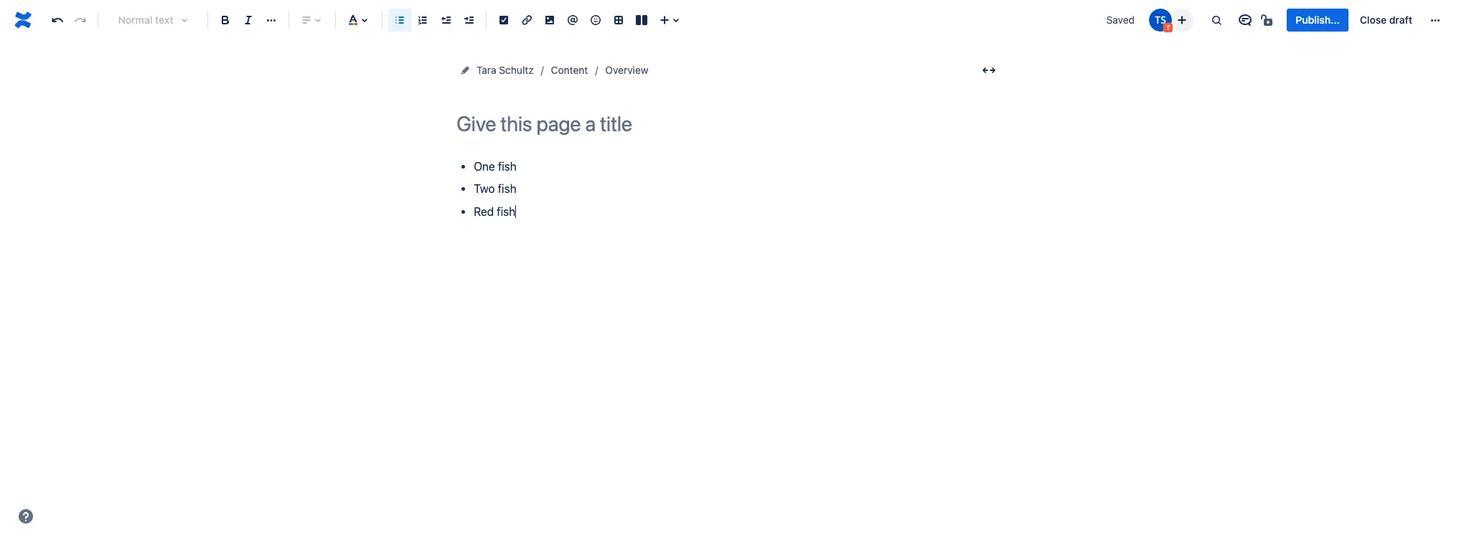 Task type: locate. For each thing, give the bounding box(es) containing it.
close draft button
[[1352, 9, 1421, 32]]

comment icon image
[[1237, 11, 1254, 29]]

1 vertical spatial fish
[[498, 183, 517, 196]]

help image
[[17, 508, 34, 525]]

fish for red fish
[[497, 205, 516, 218]]

draft
[[1390, 14, 1413, 26]]

fish
[[498, 160, 517, 173], [498, 183, 517, 196], [497, 205, 516, 218]]

one fish
[[474, 160, 517, 173]]

content
[[551, 64, 588, 76]]

redo ⌘⇧z image
[[72, 11, 89, 29]]

two
[[474, 183, 495, 196]]

overview
[[605, 64, 649, 76]]

0 vertical spatial fish
[[498, 160, 517, 173]]

more formatting image
[[263, 11, 280, 29]]

action item image
[[495, 11, 513, 29]]

publish... button
[[1287, 9, 1349, 32]]

fish for two fish
[[498, 183, 517, 196]]

tara schultz link
[[477, 62, 534, 79]]

confluence image
[[11, 9, 34, 32]]

2 vertical spatial fish
[[497, 205, 516, 218]]

fish right two on the top
[[498, 183, 517, 196]]

link image
[[518, 11, 536, 29]]

tara schultz image
[[1150, 9, 1173, 32]]

emoji image
[[587, 11, 604, 29]]

invite to edit image
[[1174, 11, 1191, 28]]

layouts image
[[633, 11, 650, 29]]

fish right one
[[498, 160, 517, 173]]

fish right red
[[497, 205, 516, 218]]

content link
[[551, 62, 588, 79]]

overview link
[[605, 62, 649, 79]]

close
[[1360, 14, 1387, 26]]

schultz
[[499, 64, 534, 76]]

table image
[[610, 11, 627, 29]]

saved
[[1107, 14, 1135, 26]]

more image
[[1427, 11, 1444, 29]]



Task type: vqa. For each thing, say whether or not it's contained in the screenshot.
YOUR
no



Task type: describe. For each thing, give the bounding box(es) containing it.
mention image
[[564, 11, 581, 29]]

tara
[[477, 64, 496, 76]]

no restrictions image
[[1260, 11, 1277, 29]]

tara schultz
[[477, 64, 534, 76]]

Main content area, start typing to enter text. text field
[[457, 157, 1002, 222]]

find and replace image
[[1208, 11, 1226, 29]]

add image, video, or file image
[[541, 11, 558, 29]]

bullet list ⌘⇧8 image
[[391, 11, 408, 29]]

publish...
[[1296, 14, 1340, 26]]

confluence image
[[11, 9, 34, 32]]

Give this page a title text field
[[457, 112, 1002, 136]]

outdent ⇧tab image
[[437, 11, 454, 29]]

red fish
[[474, 205, 516, 218]]

italic ⌘i image
[[240, 11, 257, 29]]

bold ⌘b image
[[217, 11, 234, 29]]

indent tab image
[[460, 11, 477, 29]]

undo ⌘z image
[[49, 11, 66, 29]]

red
[[474, 205, 494, 218]]

fish for one fish
[[498, 160, 517, 173]]

numbered list ⌘⇧7 image
[[414, 11, 431, 29]]

one
[[474, 160, 495, 173]]

make page full-width image
[[981, 62, 998, 79]]

close draft
[[1360, 14, 1413, 26]]

two fish
[[474, 183, 517, 196]]

move this page image
[[459, 65, 471, 76]]



